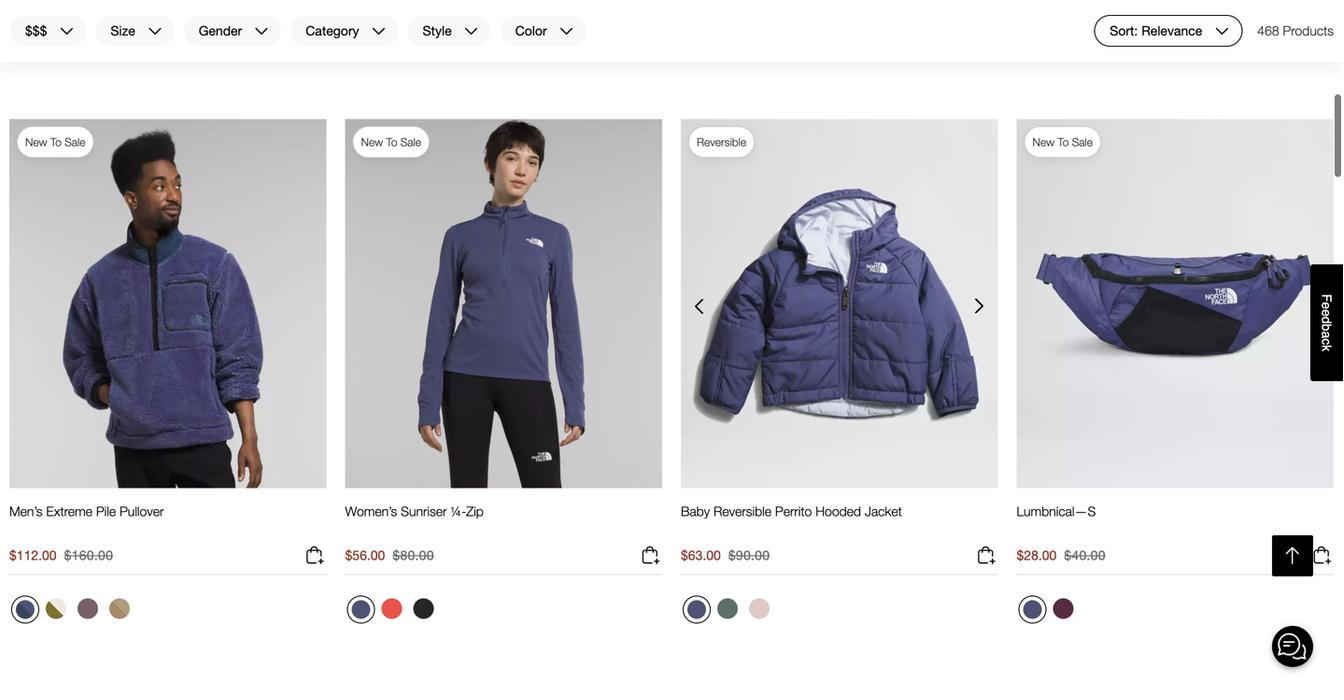 Task type: locate. For each thing, give the bounding box(es) containing it.
Boysenberry radio
[[1049, 594, 1079, 624]]

tnf black radio right radiant orange option
[[409, 594, 439, 624]]

1 cave blue image from the left
[[688, 600, 707, 619]]

$90.00
[[729, 548, 770, 563]]

468 products
[[1258, 23, 1335, 38]]

tnf black/tnf white image
[[1054, 0, 1074, 18]]

2 horizontal spatial new
[[1033, 135, 1055, 149]]

2 horizontal spatial tnf black radio
[[409, 594, 439, 624]]

3 sale from the left
[[1073, 135, 1093, 149]]

0 horizontal spatial tnf black image
[[78, 0, 98, 18]]

1 horizontal spatial tnf black image
[[382, 0, 402, 18]]

1 new from the left
[[25, 135, 47, 149]]

jacket
[[865, 504, 903, 519]]

tnf black radio right utility brown camo texture small print option
[[73, 0, 103, 23]]

back to top image
[[1282, 544, 1305, 568]]

zip
[[467, 504, 484, 519]]

lumbnical—s button
[[1017, 503, 1097, 537]]

to for extreme
[[50, 135, 62, 149]]

e up d
[[1320, 302, 1335, 310]]

f
[[1320, 294, 1335, 302]]

1 horizontal spatial boysenberry image
[[1054, 599, 1074, 619]]

tnf black image right utility brown camo texture small print image
[[78, 0, 98, 18]]

swipe previous image
[[685, 292, 715, 321]]

e
[[1320, 302, 1335, 310], [1320, 309, 1335, 317]]

2 sale from the left
[[401, 135, 422, 149]]

1 tnf black image from the left
[[78, 0, 98, 18]]

sort: relevance button
[[1095, 15, 1243, 47]]

baby
[[681, 504, 710, 519]]

women's
[[345, 504, 397, 519]]

cave blue radio left dark sage image
[[683, 596, 711, 624]]

cave blue image
[[688, 600, 707, 619], [1024, 600, 1043, 619]]

women's sunriser ¼-zip image
[[345, 119, 663, 488]]

$112.00
[[9, 548, 57, 563]]

3 new to sale from the left
[[1033, 135, 1093, 149]]

shady blue image
[[445, 0, 466, 18]]

pullover
[[120, 504, 164, 519]]

0 horizontal spatial cave blue radio
[[683, 596, 711, 624]]

2 horizontal spatial new to sale
[[1033, 135, 1093, 149]]

boysenberry image for boysenberry option
[[352, 0, 371, 18]]

color button
[[500, 15, 587, 47]]

k
[[1320, 345, 1335, 352]]

Boysenberry Paint Lightening Small Print radio
[[11, 0, 39, 23]]

lumbnical—s image
[[1017, 119, 1335, 488]]

Utility Brown Camo Texture Small Print radio
[[41, 0, 71, 23]]

$80.00
[[393, 548, 434, 563]]

2 horizontal spatial sale
[[1073, 135, 1093, 149]]

Boysenberry radio
[[347, 0, 375, 23]]

sale for sunriser
[[401, 135, 422, 149]]

$63.00
[[681, 548, 721, 563]]

1 sale from the left
[[65, 135, 86, 149]]

f e e d b a c k
[[1320, 294, 1335, 352]]

sale for extreme
[[65, 135, 86, 149]]

0 vertical spatial boysenberry image
[[352, 0, 371, 18]]

cave blue radio for $28.00
[[1019, 596, 1047, 624]]

b
[[1320, 324, 1335, 331]]

men's extreme pile pullover image
[[9, 119, 327, 488]]

1 e from the top
[[1320, 302, 1335, 310]]

tnf black image
[[414, 599, 434, 619]]

Sulphur Moss/New Taupe Green radio
[[1144, 0, 1174, 23]]

men's
[[9, 504, 43, 519]]

cave blue image left dark sage image
[[688, 600, 707, 619]]

468
[[1258, 23, 1280, 38]]

1 horizontal spatial new
[[361, 135, 383, 149]]

1 horizontal spatial sale
[[401, 135, 422, 149]]

$56.00
[[345, 548, 385, 563]]

$$$ button
[[9, 15, 87, 47]]

1 new to sale from the left
[[25, 135, 86, 149]]

468 products status
[[1258, 15, 1335, 47]]

radiant orange image
[[382, 599, 402, 619]]

style button
[[407, 15, 492, 47]]

Radiant Orange radio
[[377, 594, 407, 624]]

swipe  next image
[[965, 292, 995, 321]]

sort: relevance
[[1111, 23, 1203, 38]]

1 vertical spatial reversible
[[714, 504, 772, 519]]

boysenberry image down $40.00
[[1054, 599, 1074, 619]]

tnf black radio for utility brown camo texture small print option
[[73, 0, 103, 23]]

sale
[[65, 135, 86, 149], [401, 135, 422, 149], [1073, 135, 1093, 149]]

2 cave blue radio from the left
[[1019, 596, 1047, 624]]

e up b on the right of the page
[[1320, 309, 1335, 317]]

1 cave blue radio from the left
[[683, 596, 711, 624]]

2 horizontal spatial to
[[1058, 135, 1070, 149]]

0 vertical spatial reversible
[[697, 135, 747, 149]]

cave blue image left boysenberry radio at the bottom right
[[1024, 600, 1043, 619]]

1 vertical spatial boysenberry image
[[1054, 599, 1074, 619]]

1 horizontal spatial cave blue radio
[[1019, 596, 1047, 624]]

tnf black image
[[78, 0, 98, 18], [382, 0, 402, 18]]

boysenberry image up category
[[352, 0, 371, 18]]

gender button
[[183, 15, 282, 47]]

2 new to sale from the left
[[361, 135, 422, 149]]

fawn grey engraved mountain print image
[[78, 599, 98, 619]]

tnf black radio right boysenberry option
[[377, 0, 407, 23]]

d
[[1320, 317, 1335, 324]]

0 horizontal spatial tnf black radio
[[73, 0, 103, 23]]

boysenberry image inside radio
[[1054, 599, 1074, 619]]

2 cave blue image from the left
[[1024, 600, 1043, 619]]

1 to from the left
[[50, 135, 62, 149]]

summit navy camo texture print image
[[509, 0, 529, 18]]

$$$
[[25, 23, 47, 38]]

Meld Grey Heather radio
[[409, 0, 439, 23]]

2 e from the top
[[1320, 309, 1335, 317]]

2 new from the left
[[361, 135, 383, 149]]

cave blue radio left boysenberry radio at the bottom right
[[1019, 596, 1047, 624]]

gardenia white/sulphur moss image
[[46, 599, 66, 619]]

0 horizontal spatial boysenberry image
[[352, 0, 371, 18]]

boysenberry image inside option
[[352, 0, 371, 18]]

Dark Sage radio
[[713, 594, 743, 624]]

new
[[25, 135, 47, 149], [361, 135, 383, 149], [1033, 135, 1055, 149]]

tnf black radio for radiant orange option
[[409, 594, 439, 624]]

0 horizontal spatial sale
[[65, 135, 86, 149]]

$160.00
[[64, 548, 113, 563]]

0 horizontal spatial new
[[25, 135, 47, 149]]

to
[[50, 135, 62, 149], [386, 135, 398, 149], [1058, 135, 1070, 149]]

boysenberry image
[[352, 0, 371, 18], [1054, 599, 1074, 619]]

baby reversible perrito hooded jacket
[[681, 504, 903, 519]]

0 horizontal spatial new to sale
[[25, 135, 86, 149]]

Khaki Stone/Almond Butter radio
[[105, 594, 135, 624]]

$choose color$ option group
[[9, 0, 105, 30], [345, 0, 536, 30], [683, 0, 711, 23], [1017, 0, 1208, 30], [9, 594, 136, 631], [345, 594, 441, 631], [681, 594, 777, 631], [1017, 594, 1081, 631]]

cave blue image for $63.00
[[688, 600, 707, 619]]

0 horizontal spatial cave blue image
[[688, 600, 707, 619]]

1 horizontal spatial cave blue image
[[1024, 600, 1043, 619]]

1 horizontal spatial to
[[386, 135, 398, 149]]

Optic Blue radio
[[472, 0, 502, 23]]

1 horizontal spatial new to sale
[[361, 135, 422, 149]]

tnf black image for 'tnf black' option related to utility brown camo texture small print option
[[78, 0, 98, 18]]

color
[[516, 23, 547, 38]]

¼-
[[451, 504, 467, 519]]

reversible
[[697, 135, 747, 149], [714, 504, 772, 519]]

tnf black image right boysenberry option
[[382, 0, 402, 18]]

2 to from the left
[[386, 135, 398, 149]]

0 horizontal spatial to
[[50, 135, 62, 149]]

Cave Blue radio
[[683, 596, 711, 624], [1019, 596, 1047, 624]]

Cave Blue/Shady Blue radio
[[11, 596, 39, 624]]

TNF Black radio
[[73, 0, 103, 23], [377, 0, 407, 23], [409, 594, 439, 624]]

2 tnf black image from the left
[[382, 0, 402, 18]]

almond butter/utility brown image
[[1086, 0, 1106, 18]]

category
[[306, 23, 359, 38]]

women's sunriser ¼-zip button
[[345, 503, 484, 537]]

hooded
[[816, 504, 862, 519]]

new to sale
[[25, 135, 86, 149], [361, 135, 422, 149], [1033, 135, 1093, 149]]



Task type: describe. For each thing, give the bounding box(es) containing it.
Cave Blue radio
[[347, 596, 375, 624]]

cave blue radio for $63.00
[[683, 596, 711, 624]]

new to sale for extreme
[[25, 135, 86, 149]]

lumbnical—s
[[1017, 504, 1097, 519]]

category button
[[290, 15, 400, 47]]

size button
[[95, 15, 176, 47]]

dark sage image
[[718, 599, 738, 619]]

gender
[[199, 23, 242, 38]]

Gardenia White/Sulphur Moss radio
[[41, 594, 71, 624]]

3 new from the left
[[1033, 135, 1055, 149]]

size
[[111, 23, 135, 38]]

a
[[1320, 331, 1335, 339]]

Indigo Stone/Steel Blue/Shady Blue radio
[[1176, 0, 1206, 23]]

meld grey heather image
[[414, 0, 434, 18]]

style
[[423, 23, 452, 38]]

new for women's
[[361, 135, 383, 149]]

men's extreme pile pullover button
[[9, 503, 164, 537]]

tnf black image for 'tnf black' option to the middle
[[382, 0, 402, 18]]

perrito
[[776, 504, 812, 519]]

relevance
[[1142, 23, 1203, 38]]

new for men's
[[25, 135, 47, 149]]

optic blue image
[[477, 0, 498, 18]]

utility brown camo texture small print image
[[46, 0, 66, 18]]

$40.00
[[1065, 548, 1106, 563]]

to for sunriser
[[386, 135, 398, 149]]

c
[[1320, 339, 1335, 345]]

boysenberry paint lightening small print image
[[16, 0, 35, 18]]

dark sage/misty sage image
[[1117, 0, 1138, 18]]

pile
[[96, 504, 116, 519]]

cave blue image for $28.00
[[1024, 600, 1043, 619]]

Boysenberry/Sulphur Moss radio
[[1019, 0, 1047, 23]]

men's extreme pile pullover
[[9, 504, 164, 519]]

extreme
[[46, 504, 92, 519]]

new to sale for sunriser
[[361, 135, 422, 149]]

3 to from the left
[[1058, 135, 1070, 149]]

khaki stone/almond butter image
[[109, 599, 130, 619]]

sulphur moss/new taupe green image
[[1149, 0, 1170, 18]]

cave blue image
[[352, 600, 371, 619]]

baby reversible perrito hooded jacket image
[[681, 119, 999, 488]]

cave blue/shady blue image
[[16, 600, 35, 619]]

Fawn Grey Engraved Mountain Print radio
[[73, 594, 103, 624]]

1 horizontal spatial tnf black radio
[[377, 0, 407, 23]]

Almond Butter/Utility Brown radio
[[1081, 0, 1111, 23]]

Summit Navy Camo Texture Print radio
[[504, 0, 534, 23]]

Boysenberry Large Halfdome Shadow Plaid radio
[[683, 0, 711, 23]]

boysenberry/sulphur moss image
[[1024, 0, 1043, 18]]

Purdy Pink radio
[[745, 594, 775, 624]]

$28.00
[[1017, 548, 1057, 563]]

sunriser
[[401, 504, 447, 519]]

reversible inside button
[[714, 504, 772, 519]]

women's sunriser ¼-zip
[[345, 504, 484, 519]]

boysenberry image for boysenberry radio at the bottom right
[[1054, 599, 1074, 619]]

products
[[1284, 23, 1335, 38]]

Shady Blue radio
[[441, 0, 471, 23]]

Dark Sage/Misty Sage radio
[[1113, 0, 1143, 23]]

f e e d b a c k button
[[1311, 265, 1344, 381]]

sort:
[[1111, 23, 1139, 38]]

purdy pink image
[[750, 599, 770, 619]]

baby reversible perrito hooded jacket button
[[681, 503, 903, 537]]

indigo stone/steel blue/shady blue image
[[1181, 0, 1201, 18]]



Task type: vqa. For each thing, say whether or not it's contained in the screenshot.
the left NEW TO SALE
yes



